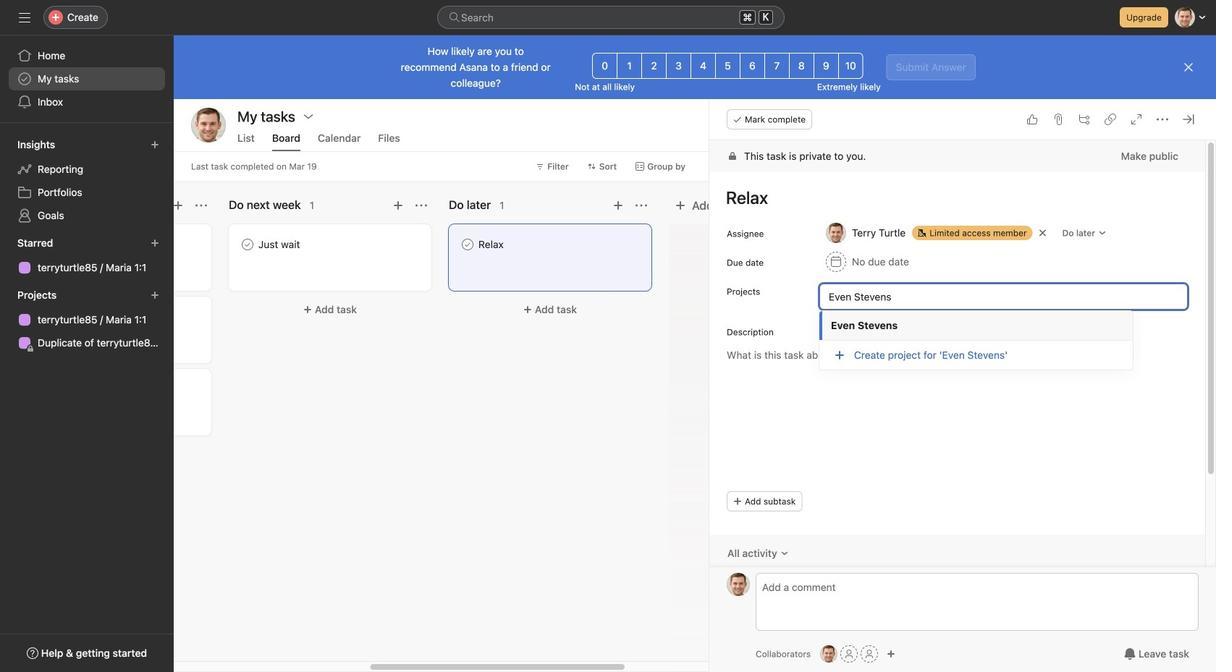Task type: vqa. For each thing, say whether or not it's contained in the screenshot.
graph icon
no



Task type: locate. For each thing, give the bounding box(es) containing it.
1 horizontal spatial add or remove collaborators image
[[887, 650, 896, 659]]

relax dialog
[[710, 99, 1217, 673]]

hide sidebar image
[[19, 12, 30, 23]]

2 mark complete checkbox from the left
[[459, 236, 477, 254]]

Mark complete checkbox
[[239, 236, 256, 254], [459, 236, 477, 254]]

1 horizontal spatial add task image
[[613, 200, 624, 212]]

full screen image
[[1131, 114, 1143, 125]]

option group
[[593, 53, 864, 79]]

0 horizontal spatial mark complete checkbox
[[239, 236, 256, 254]]

main content inside relax dialog
[[710, 141, 1206, 673]]

insights element
[[0, 132, 174, 230]]

Add task to a project... text field
[[820, 284, 1189, 310]]

starred element
[[0, 230, 174, 283]]

1 horizontal spatial mark complete checkbox
[[459, 236, 477, 254]]

new insights image
[[151, 141, 159, 149]]

1 add task image from the left
[[393, 200, 404, 212]]

projects element
[[0, 283, 174, 358]]

main content
[[710, 141, 1206, 673]]

add task image for more section actions image
[[393, 200, 404, 212]]

add task image for more section actions icon
[[613, 200, 624, 212]]

add task image left more section actions icon
[[613, 200, 624, 212]]

None radio
[[617, 53, 643, 79], [642, 53, 667, 79], [666, 53, 692, 79], [716, 53, 741, 79], [765, 53, 790, 79], [839, 53, 864, 79], [617, 53, 643, 79], [642, 53, 667, 79], [666, 53, 692, 79], [716, 53, 741, 79], [765, 53, 790, 79], [839, 53, 864, 79]]

show options image
[[303, 111, 314, 122]]

add task image left more section actions image
[[393, 200, 404, 212]]

0 horizontal spatial add task image
[[393, 200, 404, 212]]

mark complete image
[[459, 236, 477, 254]]

add task image
[[393, 200, 404, 212], [613, 200, 624, 212]]

2 add task image from the left
[[613, 200, 624, 212]]

1 mark complete checkbox from the left
[[239, 236, 256, 254]]

None radio
[[593, 53, 618, 79], [691, 53, 716, 79], [740, 53, 766, 79], [789, 53, 815, 79], [814, 53, 839, 79], [593, 53, 618, 79], [691, 53, 716, 79], [740, 53, 766, 79], [789, 53, 815, 79], [814, 53, 839, 79]]

None field
[[438, 6, 785, 29]]

dismiss image
[[1184, 62, 1195, 73]]

add or remove collaborators image
[[821, 646, 838, 664], [887, 650, 896, 659]]



Task type: describe. For each thing, give the bounding box(es) containing it.
0 horizontal spatial add or remove collaborators image
[[821, 646, 838, 664]]

add task image
[[172, 200, 184, 212]]

all activity image
[[781, 550, 789, 558]]

0 likes. click to like this task image
[[1027, 114, 1039, 125]]

view profile settings image
[[191, 108, 226, 143]]

more section actions image
[[416, 200, 427, 212]]

more actions for this task image
[[1158, 114, 1169, 125]]

attachments: add a file to this task, relax image
[[1053, 114, 1065, 125]]

mark complete image
[[239, 236, 256, 254]]

mark complete checkbox for more section actions icon
[[459, 236, 477, 254]]

global element
[[0, 35, 174, 122]]

close details image
[[1184, 114, 1195, 125]]

more section actions image
[[636, 200, 648, 212]]

copy task link image
[[1105, 114, 1117, 125]]

Task Name text field
[[717, 181, 1189, 214]]

mark complete checkbox for more section actions image
[[239, 236, 256, 254]]

add subtask image
[[1079, 114, 1091, 125]]

Search tasks, projects, and more text field
[[438, 6, 785, 29]]

open user profile image
[[727, 574, 750, 597]]

remove assignee image
[[1039, 229, 1048, 238]]



